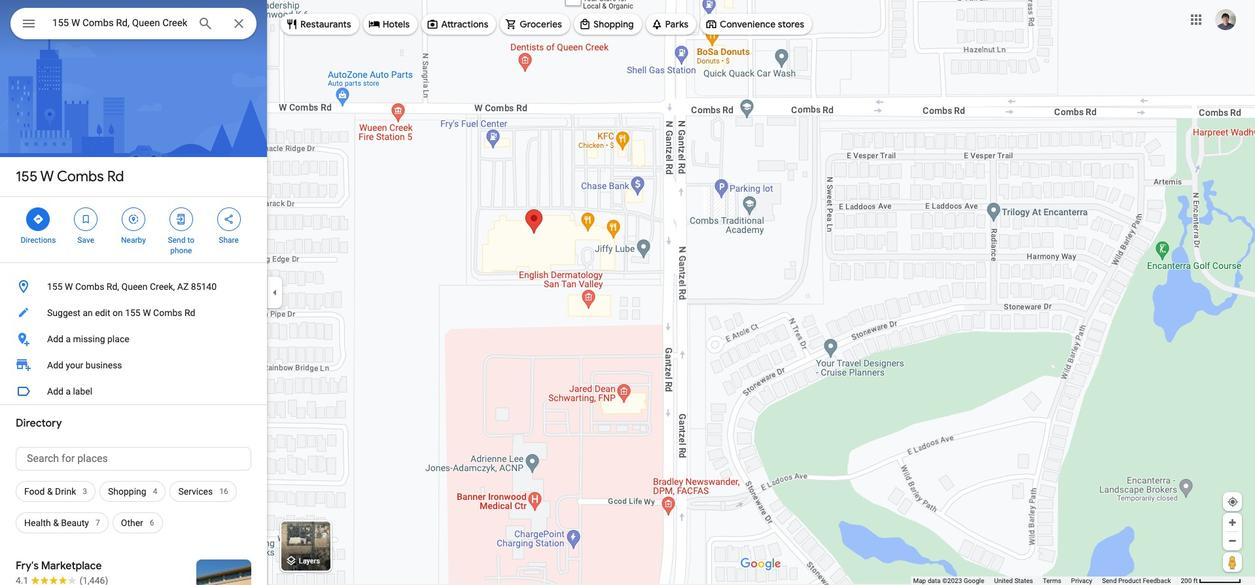 Task type: locate. For each thing, give the bounding box(es) containing it.
shopping left "parks" button
[[594, 18, 634, 30]]

add
[[47, 334, 63, 344], [47, 360, 63, 370], [47, 386, 63, 397]]

0 horizontal spatial send
[[168, 236, 186, 245]]


[[80, 212, 92, 226]]

suggest an edit on 155 w combs rd
[[47, 308, 195, 318]]

a
[[66, 334, 71, 344], [66, 386, 71, 397]]

a left "missing" at bottom
[[66, 334, 71, 344]]

2 vertical spatial add
[[47, 386, 63, 397]]

services 16
[[178, 486, 228, 497]]

0 vertical spatial 155
[[16, 168, 38, 186]]

w up suggest
[[65, 281, 73, 292]]

send product feedback
[[1102, 577, 1171, 584]]

send up phone
[[168, 236, 186, 245]]

1 vertical spatial combs
[[75, 281, 104, 292]]

w inside 155 w combs rd, queen creek, az 85140 button
[[65, 281, 73, 292]]

None field
[[52, 15, 187, 31]]

155 w combs rd main content
[[0, 0, 267, 585]]

2 a from the top
[[66, 386, 71, 397]]

7
[[96, 518, 100, 528]]


[[175, 212, 187, 226]]

0 horizontal spatial rd
[[107, 168, 124, 186]]

add your business link
[[0, 352, 267, 378]]

united states
[[994, 577, 1033, 584]]

services
[[178, 486, 213, 497]]

©2023
[[942, 577, 962, 584]]

add down suggest
[[47, 334, 63, 344]]

data
[[928, 577, 941, 584]]

send left the product
[[1102, 577, 1117, 584]]

add a label button
[[0, 378, 267, 404]]

1 a from the top
[[66, 334, 71, 344]]

share
[[219, 236, 239, 245]]

& right food
[[47, 486, 53, 497]]

send inside button
[[1102, 577, 1117, 584]]

shopping inside button
[[594, 18, 634, 30]]

1 vertical spatial shopping
[[108, 486, 146, 497]]

1 horizontal spatial send
[[1102, 577, 1117, 584]]

hotels
[[383, 18, 410, 30]]

add inside add your business link
[[47, 360, 63, 370]]

2 vertical spatial 155
[[125, 308, 141, 318]]

0 horizontal spatial w
[[40, 168, 54, 186]]

map data ©2023 google
[[913, 577, 985, 584]]

155 up suggest
[[47, 281, 63, 292]]

united
[[994, 577, 1013, 584]]

2 vertical spatial w
[[143, 308, 151, 318]]

food & drink 3
[[24, 486, 87, 497]]

1 horizontal spatial rd
[[185, 308, 195, 318]]

add inside add a missing place button
[[47, 334, 63, 344]]

w down queen
[[143, 308, 151, 318]]

0 vertical spatial send
[[168, 236, 186, 245]]

google
[[964, 577, 985, 584]]

queen
[[121, 281, 148, 292]]

send inside send to phone
[[168, 236, 186, 245]]

add left the your
[[47, 360, 63, 370]]

collapse side panel image
[[268, 285, 282, 300]]

1 horizontal spatial &
[[53, 518, 59, 528]]

 search field
[[10, 8, 257, 42]]

business
[[86, 360, 122, 370]]

None text field
[[16, 447, 251, 471]]

add left label
[[47, 386, 63, 397]]

suggest
[[47, 308, 80, 318]]

actions for 155 w combs rd region
[[0, 197, 267, 262]]

rd up actions for 155 w combs rd region
[[107, 168, 124, 186]]

0 vertical spatial a
[[66, 334, 71, 344]]

missing
[[73, 334, 105, 344]]

a for missing
[[66, 334, 71, 344]]

shopping 4
[[108, 486, 157, 497]]

groceries
[[520, 18, 562, 30]]

a left label
[[66, 386, 71, 397]]

your
[[66, 360, 83, 370]]

health & beauty 7
[[24, 518, 100, 528]]

shopping inside the 155 w combs rd main content
[[108, 486, 146, 497]]

3
[[83, 487, 87, 496]]

1 vertical spatial send
[[1102, 577, 1117, 584]]

footer containing map data ©2023 google
[[913, 577, 1181, 585]]

rd
[[107, 168, 124, 186], [185, 308, 195, 318]]

0 horizontal spatial shopping
[[108, 486, 146, 497]]

w
[[40, 168, 54, 186], [65, 281, 73, 292], [143, 308, 151, 318]]

0 vertical spatial &
[[47, 486, 53, 497]]

0 vertical spatial rd
[[107, 168, 124, 186]]

0 vertical spatial w
[[40, 168, 54, 186]]

states
[[1015, 577, 1033, 584]]

combs down creek,
[[153, 308, 182, 318]]

155 up 
[[16, 168, 38, 186]]

google account: nolan park  
(nolan.park@adept.ai) image
[[1215, 9, 1236, 30]]

shopping left 4
[[108, 486, 146, 497]]

add inside add a label button
[[47, 386, 63, 397]]

0 vertical spatial combs
[[57, 168, 104, 186]]

1 horizontal spatial 155
[[47, 281, 63, 292]]

combs
[[57, 168, 104, 186], [75, 281, 104, 292], [153, 308, 182, 318]]

1 vertical spatial 155
[[47, 281, 63, 292]]

1 horizontal spatial shopping
[[594, 18, 634, 30]]

2 add from the top
[[47, 360, 63, 370]]

beauty
[[61, 518, 89, 528]]

zoom out image
[[1228, 536, 1238, 546]]

shopping
[[594, 18, 634, 30], [108, 486, 146, 497]]

combs up 
[[57, 168, 104, 186]]

155 w combs rd, queen creek, az 85140
[[47, 281, 217, 292]]

send
[[168, 236, 186, 245], [1102, 577, 1117, 584]]

& right health
[[53, 518, 59, 528]]

0 horizontal spatial &
[[47, 486, 53, 497]]

0 vertical spatial add
[[47, 334, 63, 344]]

parks
[[665, 18, 689, 30]]

0 horizontal spatial 155
[[16, 168, 38, 186]]

directions
[[21, 236, 56, 245]]

zoom in image
[[1228, 518, 1238, 528]]

terms button
[[1043, 577, 1062, 585]]

0 vertical spatial shopping
[[594, 18, 634, 30]]

2 horizontal spatial w
[[143, 308, 151, 318]]

&
[[47, 486, 53, 497], [53, 518, 59, 528]]

footer
[[913, 577, 1181, 585]]

rd down 'az'
[[185, 308, 195, 318]]

product
[[1119, 577, 1141, 584]]

155 right on on the bottom of page
[[125, 308, 141, 318]]

combs left rd,
[[75, 281, 104, 292]]

attractions
[[441, 18, 488, 30]]

w up 
[[40, 168, 54, 186]]

ft
[[1194, 577, 1198, 584]]

6
[[150, 518, 154, 528]]

155
[[16, 168, 38, 186], [47, 281, 63, 292], [125, 308, 141, 318]]

united states button
[[994, 577, 1033, 585]]

add a missing place
[[47, 334, 129, 344]]

1 vertical spatial rd
[[185, 308, 195, 318]]

stores
[[778, 18, 805, 30]]

1 vertical spatial a
[[66, 386, 71, 397]]

 button
[[10, 8, 47, 42]]

1 add from the top
[[47, 334, 63, 344]]

1 vertical spatial add
[[47, 360, 63, 370]]

other 6
[[121, 518, 154, 528]]

4
[[153, 487, 157, 496]]

1 horizontal spatial w
[[65, 281, 73, 292]]

3 add from the top
[[47, 386, 63, 397]]

1 vertical spatial w
[[65, 281, 73, 292]]

1 vertical spatial &
[[53, 518, 59, 528]]

& for drink
[[47, 486, 53, 497]]

footer inside google maps element
[[913, 577, 1181, 585]]

show your location image
[[1227, 496, 1239, 508]]



Task type: vqa. For each thing, say whether or not it's contained in the screenshot.


Task type: describe. For each thing, give the bounding box(es) containing it.
send to phone
[[168, 236, 194, 255]]

fry's
[[16, 560, 39, 573]]

200
[[1181, 577, 1192, 584]]

restaurants
[[300, 18, 351, 30]]

google maps element
[[0, 0, 1255, 585]]

edit
[[95, 308, 110, 318]]

show street view coverage image
[[1223, 552, 1242, 572]]

convenience
[[720, 18, 776, 30]]

send for send to phone
[[168, 236, 186, 245]]

directory
[[16, 417, 62, 430]]

4.1 stars 1,446 reviews image
[[16, 574, 108, 585]]

rd,
[[107, 281, 119, 292]]

w for 155 w combs rd
[[40, 168, 54, 186]]

200 ft
[[1181, 577, 1198, 584]]

convenience stores
[[720, 18, 805, 30]]

add for add a label
[[47, 386, 63, 397]]

an
[[83, 308, 93, 318]]

food
[[24, 486, 45, 497]]

nearby
[[121, 236, 146, 245]]

2 horizontal spatial 155
[[125, 308, 141, 318]]

health
[[24, 518, 51, 528]]

suggest an edit on 155 w combs rd button
[[0, 300, 267, 326]]

2 vertical spatial combs
[[153, 308, 182, 318]]

add a label
[[47, 386, 92, 397]]

other
[[121, 518, 143, 528]]

w for 155 w combs rd, queen creek, az 85140
[[65, 281, 73, 292]]

& for beauty
[[53, 518, 59, 528]]

to
[[187, 236, 194, 245]]

combs for rd,
[[75, 281, 104, 292]]

200 ft button
[[1181, 577, 1242, 584]]


[[223, 212, 235, 226]]

parks button
[[646, 9, 696, 40]]


[[128, 212, 139, 226]]

shopping button
[[574, 9, 642, 40]]

fry's marketplace
[[16, 560, 102, 573]]

attractions button
[[422, 9, 496, 40]]

layers
[[299, 557, 320, 566]]

155 for 155 w combs rd, queen creek, az 85140
[[47, 281, 63, 292]]

155 w combs rd
[[16, 168, 124, 186]]

az
[[177, 281, 189, 292]]

none field inside 155 w combs rd, queen creek, az 85140 field
[[52, 15, 187, 31]]

add your business
[[47, 360, 122, 370]]

add for add your business
[[47, 360, 63, 370]]

privacy
[[1071, 577, 1092, 584]]

restaurants button
[[281, 9, 359, 40]]

w inside suggest an edit on 155 w combs rd button
[[143, 308, 151, 318]]

85140
[[191, 281, 217, 292]]

save
[[77, 236, 94, 245]]

shopping for shopping
[[594, 18, 634, 30]]

rd inside button
[[185, 308, 195, 318]]

none text field inside the 155 w combs rd main content
[[16, 447, 251, 471]]

send for send product feedback
[[1102, 577, 1117, 584]]

label
[[73, 386, 92, 397]]

hotels button
[[363, 9, 418, 40]]

155 for 155 w combs rd
[[16, 168, 38, 186]]

creek,
[[150, 281, 175, 292]]

marketplace
[[41, 560, 102, 573]]

fry's marketplace link
[[0, 549, 267, 585]]

drink
[[55, 486, 76, 497]]

convenience stores button
[[700, 9, 812, 40]]

feedback
[[1143, 577, 1171, 584]]

map
[[913, 577, 926, 584]]

on
[[113, 308, 123, 318]]

add for add a missing place
[[47, 334, 63, 344]]


[[32, 212, 44, 226]]

place
[[107, 334, 129, 344]]

add a missing place button
[[0, 326, 267, 352]]

combs for rd
[[57, 168, 104, 186]]

groceries button
[[500, 9, 570, 40]]

terms
[[1043, 577, 1062, 584]]

phone
[[170, 246, 192, 255]]

155 W Combs Rd, Queen Creek, AZ 85140 field
[[10, 8, 257, 39]]

a for label
[[66, 386, 71, 397]]

shopping for shopping 4
[[108, 486, 146, 497]]

send product feedback button
[[1102, 577, 1171, 585]]

155 w combs rd, queen creek, az 85140 button
[[0, 274, 267, 300]]

16
[[219, 487, 228, 496]]


[[21, 14, 37, 33]]

privacy button
[[1071, 577, 1092, 585]]



